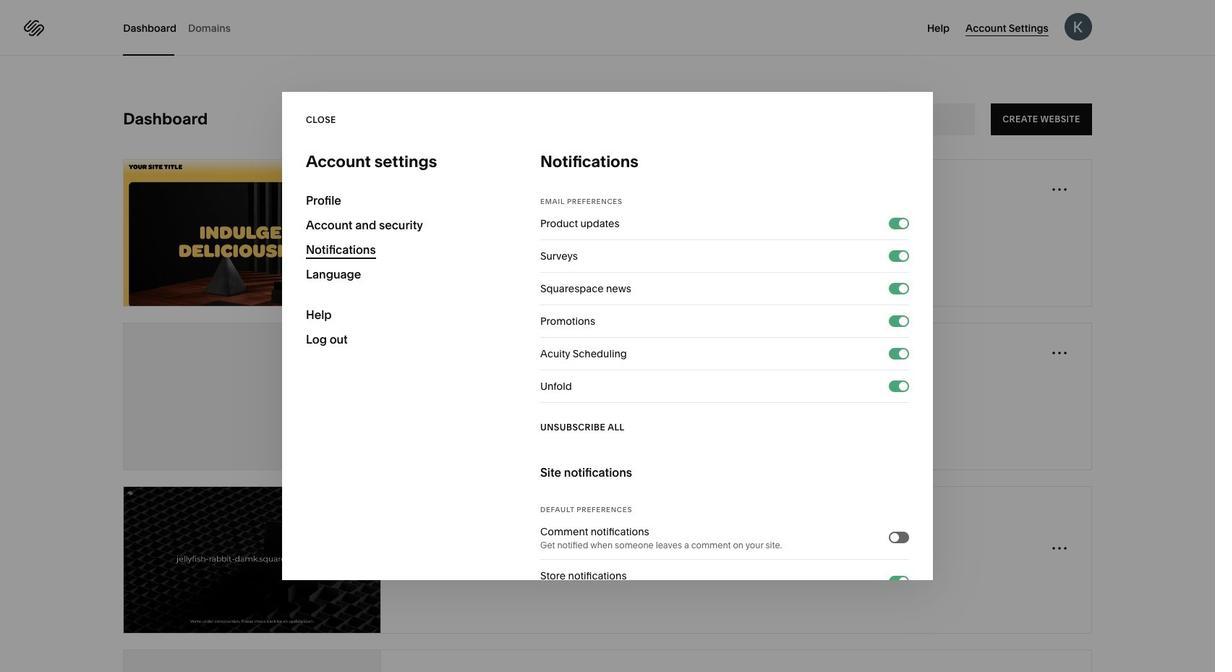 Task type: locate. For each thing, give the bounding box(es) containing it.
None checkbox
[[899, 219, 908, 228], [891, 533, 899, 542], [899, 219, 908, 228], [891, 533, 899, 542]]

tab list
[[123, 0, 242, 56]]



Task type: describe. For each thing, give the bounding box(es) containing it.
Search field
[[857, 111, 944, 127]]



